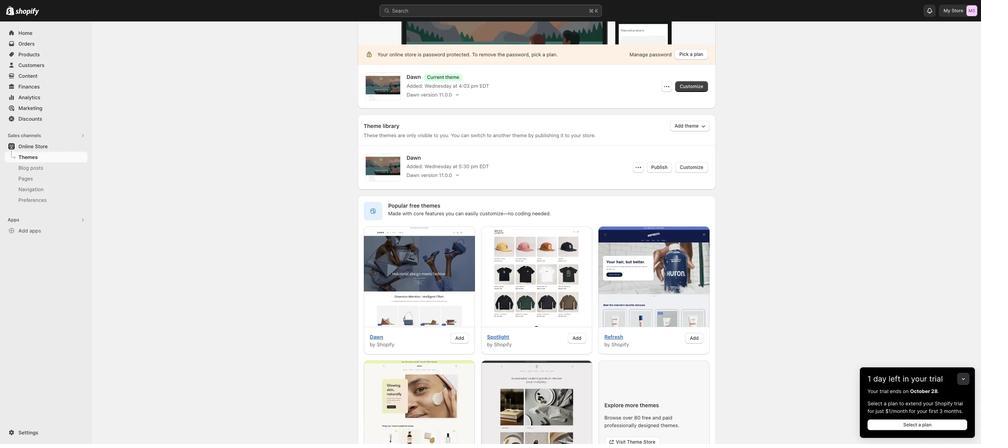 Task type: locate. For each thing, give the bounding box(es) containing it.
your left first
[[918, 409, 928, 415]]

discounts
[[18, 116, 42, 122]]

1 for from the left
[[868, 409, 875, 415]]

products
[[18, 51, 40, 58]]

sales channels
[[8, 133, 41, 138]]

blog posts
[[18, 165, 43, 171]]

your up october
[[912, 375, 928, 384]]

0 vertical spatial a
[[884, 401, 887, 407]]

plan inside select a plan to extend your shopify trial for just $1/month for your first 3 months.
[[889, 401, 898, 407]]

trial up 28
[[930, 375, 943, 384]]

2 for from the left
[[910, 409, 916, 415]]

your up first
[[924, 401, 934, 407]]

k
[[595, 8, 599, 14]]

left
[[889, 375, 901, 384]]

navigation
[[18, 186, 44, 193]]

1 vertical spatial a
[[919, 422, 922, 428]]

1
[[868, 375, 872, 384]]

orders link
[[5, 38, 87, 49]]

for
[[868, 409, 875, 415], [910, 409, 916, 415]]

select inside select a plan link
[[904, 422, 918, 428]]

⌘ k
[[589, 8, 599, 14]]

a for select a plan to extend your shopify trial for just $1/month for your first 3 months.
[[884, 401, 887, 407]]

themes link
[[5, 152, 87, 163]]

0 horizontal spatial select
[[868, 401, 883, 407]]

1 vertical spatial your
[[924, 401, 934, 407]]

plan for select a plan to extend your shopify trial for just $1/month for your first 3 months.
[[889, 401, 898, 407]]

0 vertical spatial your
[[912, 375, 928, 384]]

2 horizontal spatial trial
[[955, 401, 964, 407]]

a
[[884, 401, 887, 407], [919, 422, 922, 428]]

0 vertical spatial trial
[[930, 375, 943, 384]]

1 horizontal spatial select
[[904, 422, 918, 428]]

to
[[900, 401, 905, 407]]

plan for select a plan
[[923, 422, 932, 428]]

1 vertical spatial select
[[904, 422, 918, 428]]

0 horizontal spatial for
[[868, 409, 875, 415]]

1 vertical spatial store
[[35, 143, 48, 150]]

october
[[911, 389, 931, 395]]

plan up $1/month
[[889, 401, 898, 407]]

on
[[903, 389, 909, 395]]

just
[[876, 409, 885, 415]]

0 horizontal spatial store
[[35, 143, 48, 150]]

0 vertical spatial store
[[952, 8, 964, 13]]

⌘
[[589, 8, 594, 14]]

preferences
[[18, 197, 47, 203]]

0 horizontal spatial a
[[884, 401, 887, 407]]

a inside select a plan to extend your shopify trial for just $1/month for your first 3 months.
[[884, 401, 887, 407]]

1 horizontal spatial plan
[[923, 422, 932, 428]]

online
[[18, 143, 34, 150]]

plan down first
[[923, 422, 932, 428]]

pages
[[18, 176, 33, 182]]

store for online store
[[35, 143, 48, 150]]

1 day left in your trial element
[[860, 388, 976, 438]]

1 vertical spatial plan
[[923, 422, 932, 428]]

my store image
[[967, 5, 978, 16]]

1 horizontal spatial trial
[[930, 375, 943, 384]]

day
[[874, 375, 887, 384]]

apps
[[29, 228, 41, 234]]

trial right your
[[880, 389, 889, 395]]

finances
[[18, 84, 40, 90]]

for left just
[[868, 409, 875, 415]]

your inside dropdown button
[[912, 375, 928, 384]]

1 day left in your trial
[[868, 375, 943, 384]]

.
[[938, 389, 940, 395]]

store up themes link
[[35, 143, 48, 150]]

store right my
[[952, 8, 964, 13]]

select down select a plan to extend your shopify trial for just $1/month for your first 3 months.
[[904, 422, 918, 428]]

my
[[944, 8, 951, 13]]

for down extend
[[910, 409, 916, 415]]

preferences link
[[5, 195, 87, 206]]

online store
[[18, 143, 48, 150]]

trial up months.
[[955, 401, 964, 407]]

analytics link
[[5, 92, 87, 103]]

marketing
[[18, 105, 42, 111]]

apps
[[8, 217, 19, 223]]

0 vertical spatial plan
[[889, 401, 898, 407]]

shopify
[[935, 401, 953, 407]]

2 vertical spatial your
[[918, 409, 928, 415]]

1 horizontal spatial a
[[919, 422, 922, 428]]

28
[[932, 389, 938, 395]]

0 vertical spatial select
[[868, 401, 883, 407]]

select
[[868, 401, 883, 407], [904, 422, 918, 428]]

add apps button
[[5, 226, 87, 236]]

your trial ends on october 28 .
[[868, 389, 940, 395]]

store
[[952, 8, 964, 13], [35, 143, 48, 150]]

2 vertical spatial trial
[[955, 401, 964, 407]]

select inside select a plan to extend your shopify trial for just $1/month for your first 3 months.
[[868, 401, 883, 407]]

a up just
[[884, 401, 887, 407]]

plan
[[889, 401, 898, 407], [923, 422, 932, 428]]

add apps
[[18, 228, 41, 234]]

trial inside dropdown button
[[930, 375, 943, 384]]

0 horizontal spatial plan
[[889, 401, 898, 407]]

your
[[912, 375, 928, 384], [924, 401, 934, 407], [918, 409, 928, 415]]

select a plan
[[904, 422, 932, 428]]

1 horizontal spatial for
[[910, 409, 916, 415]]

search
[[392, 8, 409, 14]]

a down select a plan to extend your shopify trial for just $1/month for your first 3 months.
[[919, 422, 922, 428]]

trial
[[930, 375, 943, 384], [880, 389, 889, 395], [955, 401, 964, 407]]

0 horizontal spatial trial
[[880, 389, 889, 395]]

select up just
[[868, 401, 883, 407]]

1 horizontal spatial store
[[952, 8, 964, 13]]

first
[[929, 409, 939, 415]]



Task type: describe. For each thing, give the bounding box(es) containing it.
orders
[[18, 41, 35, 47]]

posts
[[30, 165, 43, 171]]

settings
[[18, 430, 38, 436]]

$1/month
[[886, 409, 908, 415]]

content
[[18, 73, 38, 79]]

add
[[18, 228, 28, 234]]

sales
[[8, 133, 20, 138]]

your
[[868, 389, 879, 395]]

customers link
[[5, 60, 87, 71]]

settings link
[[5, 428, 87, 438]]

select for select a plan to extend your shopify trial for just $1/month for your first 3 months.
[[868, 401, 883, 407]]

home link
[[5, 28, 87, 38]]

my store
[[944, 8, 964, 13]]

trial inside select a plan to extend your shopify trial for just $1/month for your first 3 months.
[[955, 401, 964, 407]]

themes
[[18, 154, 38, 160]]

extend
[[906, 401, 922, 407]]

finances link
[[5, 81, 87, 92]]

select for select a plan
[[904, 422, 918, 428]]

ends
[[890, 389, 902, 395]]

select a plan link
[[868, 420, 968, 431]]

pages link
[[5, 173, 87, 184]]

marketing link
[[5, 103, 87, 114]]

months.
[[945, 409, 964, 415]]

shopify image
[[6, 6, 14, 15]]

apps button
[[5, 215, 87, 226]]

blog posts link
[[5, 163, 87, 173]]

channels
[[21, 133, 41, 138]]

discounts link
[[5, 114, 87, 124]]

1 vertical spatial trial
[[880, 389, 889, 395]]

navigation link
[[5, 184, 87, 195]]

home
[[18, 30, 32, 36]]

shopify image
[[15, 8, 39, 16]]

a for select a plan
[[919, 422, 922, 428]]

3
[[940, 409, 943, 415]]

1 day left in your trial button
[[860, 368, 976, 384]]

store for my store
[[952, 8, 964, 13]]

customers
[[18, 62, 44, 68]]

products link
[[5, 49, 87, 60]]

online store link
[[5, 141, 87, 152]]

sales channels button
[[5, 130, 87, 141]]

analytics
[[18, 94, 40, 101]]

in
[[903, 375, 910, 384]]

content link
[[5, 71, 87, 81]]

blog
[[18, 165, 29, 171]]

select a plan to extend your shopify trial for just $1/month for your first 3 months.
[[868, 401, 964, 415]]



Task type: vqa. For each thing, say whether or not it's contained in the screenshot.
K
yes



